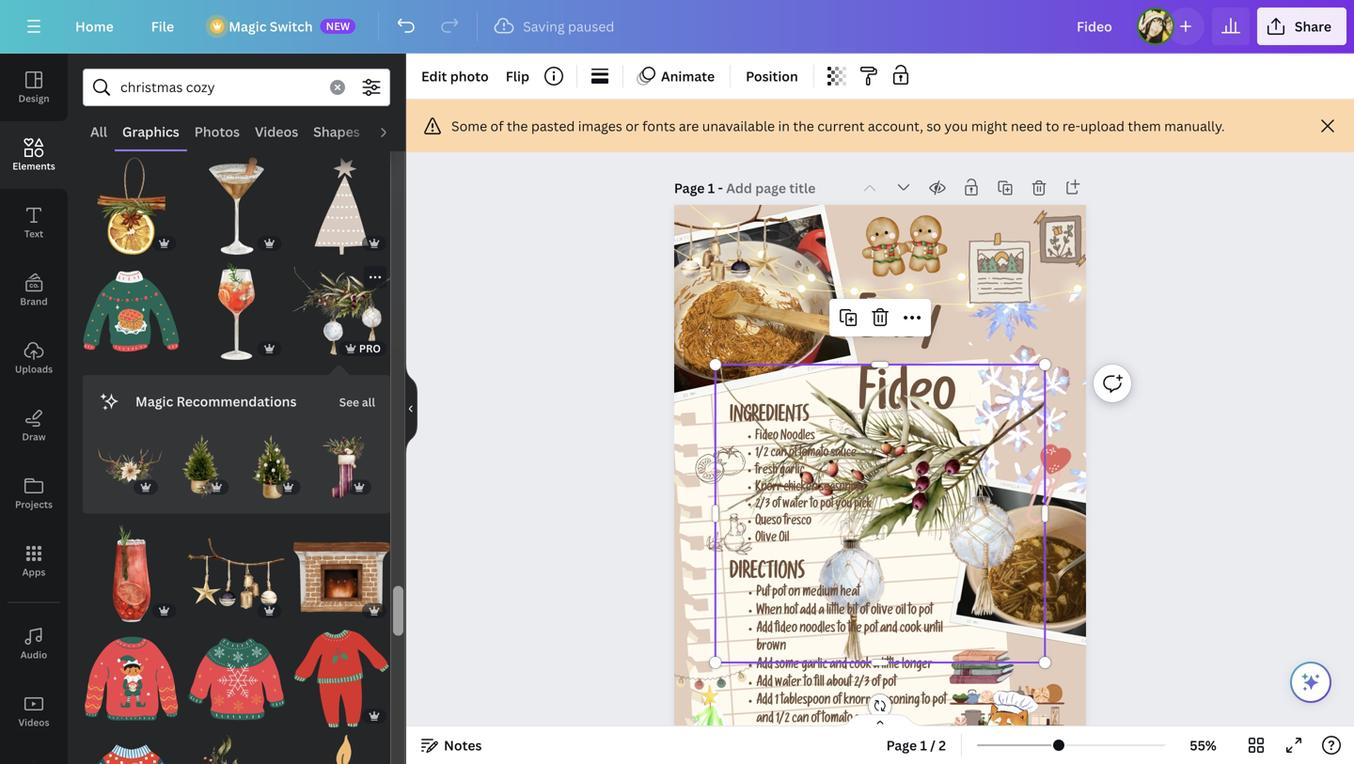 Task type: locate. For each thing, give the bounding box(es) containing it.
main menu bar
[[0, 0, 1355, 54]]

1 horizontal spatial fideo
[[859, 375, 956, 429]]

you right 'so'
[[945, 117, 968, 135]]

1 vertical spatial 2/3
[[854, 678, 870, 691]]

0 horizontal spatial videos
[[18, 717, 49, 729]]

2/3 inside the put pot on medium heat when hot add a little bit of olive oil to pot add fideo noodles to the pot and cook until brown add some garlic and cook a little longer add water to fill about 2/3 of pot add 1 tablespoon of knorr seasoning to pot and 1/2 can of tomato sauce
[[854, 678, 870, 691]]

1 horizontal spatial you
[[945, 117, 968, 135]]

2 horizontal spatial the
[[848, 624, 862, 637]]

magic up watercolor  christmas deer horn llustration image
[[135, 393, 173, 410]]

audio button right 'shapes'
[[368, 114, 420, 150]]

2/3 down knorr
[[755, 500, 770, 513]]

1 horizontal spatial audio
[[375, 123, 413, 141]]

to inside fideo noodles 1/2 can of tomato sauce fresh garlic knorr chicken seasoning 2/3 of water to pot you pick queso fresco olive oil
[[810, 500, 818, 513]]

0 vertical spatial tomato
[[800, 449, 829, 462]]

magic inside the main menu bar
[[229, 17, 267, 35]]

of right bit
[[860, 606, 869, 619]]

1 vertical spatial water
[[775, 678, 802, 691]]

tomato inside the put pot on medium heat when hot add a little bit of olive oil to pot add fideo noodles to the pot and cook until brown add some garlic and cook a little longer add water to fill about 2/3 of pot add 1 tablespoon of knorr seasoning to pot and 1/2 can of tomato sauce
[[822, 714, 853, 727]]

55%
[[1190, 737, 1217, 755]]

farfalle pasta illustration image
[[829, 410, 870, 446]]

1 vertical spatial page
[[887, 737, 917, 755]]

watercolor  christmas tree illustration image left watercolor  christmas sock illustration image
[[240, 435, 304, 499]]

little left "longer"
[[882, 660, 900, 673]]

magic recommendations
[[135, 393, 297, 410]]

0 vertical spatial videos button
[[247, 114, 306, 150]]

0 vertical spatial garlic
[[780, 466, 805, 479]]

1 left /
[[920, 737, 927, 755]]

water
[[783, 500, 808, 513], [775, 678, 802, 691]]

1/2 inside the put pot on medium heat when hot add a little bit of olive oil to pot add fideo noodles to the pot and cook until brown add some garlic and cook a little longer add water to fill about 2/3 of pot add 1 tablespoon of knorr seasoning to pot and 1/2 can of tomato sauce
[[776, 714, 790, 727]]

watercolor christmas morning mimosa image
[[83, 525, 180, 623]]

pot up the 2
[[933, 696, 947, 709]]

graphics
[[122, 123, 179, 141]]

watercolor  christmas tree illustration image
[[169, 435, 233, 499], [240, 435, 304, 499]]

1/2 up fresh
[[755, 449, 769, 462]]

0 horizontal spatial can
[[771, 449, 787, 462]]

saving paused
[[523, 17, 615, 35]]

0 vertical spatial sauce
[[831, 449, 857, 462]]

a
[[819, 606, 825, 619], [874, 660, 880, 673]]

some
[[775, 660, 800, 673]]

tomato
[[800, 449, 829, 462], [822, 714, 853, 727]]

1 vertical spatial tomato
[[822, 714, 853, 727]]

hot
[[784, 606, 798, 619]]

pot left pick
[[821, 500, 834, 513]]

unavailable
[[702, 117, 775, 135]]

1 horizontal spatial videos
[[255, 123, 298, 141]]

0 vertical spatial fideo
[[859, 375, 956, 429]]

and down the olive
[[880, 624, 898, 637]]

audio button
[[368, 114, 420, 150], [0, 611, 68, 678]]

add
[[757, 624, 773, 637], [757, 660, 773, 673], [757, 678, 773, 691], [757, 696, 773, 709]]

water inside fideo noodles 1/2 can of tomato sauce fresh garlic knorr chicken seasoning 2/3 of water to pot you pick queso fresco olive oil
[[783, 500, 808, 513]]

2 vertical spatial 1
[[920, 737, 927, 755]]

1 vertical spatial can
[[792, 714, 809, 727]]

0 vertical spatial page
[[674, 179, 705, 197]]

bit
[[847, 606, 858, 619]]

pot down the olive
[[864, 624, 878, 637]]

0 horizontal spatial videos button
[[0, 678, 68, 746]]

of down about
[[833, 696, 842, 709]]

brown
[[757, 642, 786, 655]]

fideo inside fideo noodles 1/2 can of tomato sauce fresh garlic knorr chicken seasoning 2/3 of water to pot you pick queso fresco olive oil
[[755, 432, 779, 445]]

fireplace mantel heating fire wood-burning cozy home warmth clipart illustration v1 image
[[293, 525, 390, 623]]

page for page 1 -
[[674, 179, 705, 197]]

and up about
[[830, 660, 847, 673]]

text
[[24, 228, 43, 240]]

of
[[491, 117, 504, 135], [789, 449, 797, 462], [772, 500, 781, 513], [860, 606, 869, 619], [872, 678, 881, 691], [833, 696, 842, 709], [811, 714, 820, 727]]

2/3 inside fideo noodles 1/2 can of tomato sauce fresh garlic knorr chicken seasoning 2/3 of water to pot you pick queso fresco olive oil
[[755, 500, 770, 513]]

see all button
[[337, 383, 377, 420]]

a right add
[[819, 606, 825, 619]]

1 horizontal spatial little
[[882, 660, 900, 673]]

the
[[507, 117, 528, 135], [793, 117, 814, 135], [848, 624, 862, 637]]

0 vertical spatial little
[[827, 606, 845, 619]]

1 vertical spatial magic
[[135, 393, 173, 410]]

sauce down farfalle pasta illustration image
[[831, 449, 857, 462]]

0 vertical spatial you
[[945, 117, 968, 135]]

fresh
[[755, 466, 778, 479]]

to
[[1046, 117, 1060, 135], [810, 500, 818, 513], [909, 606, 917, 619], [838, 624, 846, 637], [804, 678, 812, 691], [922, 696, 931, 709]]

0 vertical spatial and
[[880, 624, 898, 637]]

1 horizontal spatial watercolor  christmas tree illustration image
[[240, 435, 304, 499]]

can inside fideo noodles 1/2 can of tomato sauce fresh garlic knorr chicken seasoning 2/3 of water to pot you pick queso fresco olive oil
[[771, 449, 787, 462]]

fideo down easy
[[859, 375, 956, 429]]

1 inside the put pot on medium heat when hot add a little bit of olive oil to pot add fideo noodles to the pot and cook until brown add some garlic and cook a little longer add water to fill about 2/3 of pot add 1 tablespoon of knorr seasoning to pot and 1/2 can of tomato sauce
[[775, 696, 779, 709]]

account,
[[868, 117, 924, 135]]

fideo for fideo
[[859, 375, 956, 429]]

a left "longer"
[[874, 660, 880, 673]]

1 left tablespoon
[[775, 696, 779, 709]]

0 horizontal spatial 1/2
[[755, 449, 769, 462]]

olive oil hand drawn image
[[707, 514, 753, 555]]

uploads button
[[0, 325, 68, 392]]

seasoning inside fideo noodles 1/2 can of tomato sauce fresh garlic knorr chicken seasoning 2/3 of water to pot you pick queso fresco olive oil
[[820, 483, 865, 496]]

shapes button
[[306, 114, 368, 150]]

0 vertical spatial can
[[771, 449, 787, 462]]

fideo noodles 1/2 can of tomato sauce fresh garlic knorr chicken seasoning 2/3 of water to pot you pick queso fresco olive oil
[[755, 432, 872, 547]]

some of the pasted images or fonts are unavailable in the current account, so you might need to re-upload them manually.
[[452, 117, 1225, 135]]

animate
[[661, 67, 715, 85]]

directions
[[730, 565, 805, 586]]

0 horizontal spatial the
[[507, 117, 528, 135]]

1 vertical spatial seasoning
[[873, 696, 920, 709]]

0 vertical spatial 2/3
[[755, 500, 770, 513]]

0 horizontal spatial little
[[827, 606, 845, 619]]

1/2
[[755, 449, 769, 462], [776, 714, 790, 727]]

show pages image
[[835, 714, 926, 729]]

videos button
[[247, 114, 306, 150], [0, 678, 68, 746]]

0 horizontal spatial audio
[[20, 649, 47, 662]]

apps
[[22, 566, 45, 579]]

sauce down knorr
[[855, 714, 882, 727]]

fideo
[[775, 624, 798, 637]]

animate button
[[631, 61, 723, 91]]

1 left -
[[708, 179, 715, 197]]

1 vertical spatial cook
[[850, 660, 872, 673]]

seasoning up pick
[[820, 483, 865, 496]]

can
[[771, 449, 787, 462], [792, 714, 809, 727]]

1 horizontal spatial seasoning
[[873, 696, 920, 709]]

0 vertical spatial 1
[[708, 179, 715, 197]]

1 horizontal spatial videos button
[[247, 114, 306, 150]]

1 vertical spatial a
[[874, 660, 880, 673]]

1 vertical spatial sauce
[[855, 714, 882, 727]]

1 horizontal spatial the
[[793, 117, 814, 135]]

group
[[83, 146, 180, 255], [188, 146, 285, 255], [293, 146, 390, 255], [83, 251, 180, 360], [188, 251, 285, 360], [98, 424, 162, 499], [169, 424, 233, 499], [240, 424, 304, 499], [312, 424, 375, 499], [83, 525, 180, 623], [188, 525, 285, 623], [293, 525, 390, 623], [83, 619, 180, 728], [188, 619, 285, 728], [293, 619, 390, 728], [83, 724, 180, 765], [293, 724, 390, 765], [188, 736, 285, 765]]

0 horizontal spatial and
[[757, 714, 774, 727]]

water down 'some'
[[775, 678, 802, 691]]

/
[[931, 737, 936, 755]]

0 horizontal spatial page
[[674, 179, 705, 197]]

0 vertical spatial 1/2
[[755, 449, 769, 462]]

0 vertical spatial videos
[[255, 123, 298, 141]]

tomato down knorr
[[822, 714, 853, 727]]

videos inside 'side panel' tab list
[[18, 717, 49, 729]]

2 horizontal spatial 1
[[920, 737, 927, 755]]

0 horizontal spatial 1
[[708, 179, 715, 197]]

magic left switch
[[229, 17, 267, 35]]

you left pick
[[836, 500, 852, 513]]

0 horizontal spatial magic
[[135, 393, 173, 410]]

watercolor  christmas decorated twig illustration image
[[293, 263, 390, 360]]

watercolor  christmas tree illustration image down magic recommendations
[[169, 435, 233, 499]]

2/3
[[755, 500, 770, 513], [854, 678, 870, 691]]

knorr
[[755, 483, 782, 496]]

page inside button
[[887, 737, 917, 755]]

1 vertical spatial you
[[836, 500, 852, 513]]

1 inside page 1 / 2 button
[[920, 737, 927, 755]]

fideo for fideo noodles 1/2 can of tomato sauce fresh garlic knorr chicken seasoning 2/3 of water to pot you pick queso fresco olive oil
[[755, 432, 779, 445]]

olive
[[755, 534, 777, 547]]

the right the in
[[793, 117, 814, 135]]

heat
[[841, 588, 860, 601]]

chicken
[[784, 483, 818, 496]]

cook down oil
[[900, 624, 922, 637]]

seasoning up show pages image
[[873, 696, 920, 709]]

0 horizontal spatial audio button
[[0, 611, 68, 678]]

0 vertical spatial audio button
[[368, 114, 420, 150]]

magic for magic recommendations
[[135, 393, 173, 410]]

apps button
[[0, 528, 68, 595]]

1
[[708, 179, 715, 197], [775, 696, 779, 709], [920, 737, 927, 755]]

projects button
[[0, 460, 68, 528]]

christmas ornaments image
[[188, 525, 285, 623]]

need
[[1011, 117, 1043, 135]]

and down brown
[[757, 714, 774, 727]]

0 vertical spatial audio
[[375, 123, 413, 141]]

you
[[945, 117, 968, 135], [836, 500, 852, 513]]

page left -
[[674, 179, 705, 197]]

seasoning inside the put pot on medium heat when hot add a little bit of olive oil to pot add fideo noodles to the pot and cook until brown add some garlic and cook a little longer add water to fill about 2/3 of pot add 1 tablespoon of knorr seasoning to pot and 1/2 can of tomato sauce
[[873, 696, 920, 709]]

1 vertical spatial videos
[[18, 717, 49, 729]]

0 horizontal spatial cook
[[850, 660, 872, 673]]

1 horizontal spatial cook
[[900, 624, 922, 637]]

shapes
[[313, 123, 360, 141]]

1 vertical spatial videos button
[[0, 678, 68, 746]]

fonts
[[643, 117, 676, 135]]

1 vertical spatial and
[[830, 660, 847, 673]]

1 horizontal spatial magic
[[229, 17, 267, 35]]

1 horizontal spatial 1/2
[[776, 714, 790, 727]]

to down chicken
[[810, 500, 818, 513]]

1 horizontal spatial audio button
[[368, 114, 420, 150]]

1 horizontal spatial can
[[792, 714, 809, 727]]

1 vertical spatial audio
[[20, 649, 47, 662]]

garlic up chicken
[[780, 466, 805, 479]]

to left the fill
[[804, 678, 812, 691]]

0 horizontal spatial 2/3
[[755, 500, 770, 513]]

noodles
[[781, 432, 815, 445]]

longer
[[902, 660, 933, 673]]

can down tablespoon
[[792, 714, 809, 727]]

pot
[[821, 500, 834, 513], [772, 588, 786, 601], [919, 606, 933, 619], [864, 624, 878, 637], [883, 678, 897, 691], [933, 696, 947, 709]]

cozy scandinavian christmas tree image
[[293, 158, 390, 255]]

magic switch
[[229, 17, 313, 35]]

tomato inside fideo noodles 1/2 can of tomato sauce fresh garlic knorr chicken seasoning 2/3 of water to pot you pick queso fresco olive oil
[[800, 449, 829, 462]]

Design title text field
[[1062, 8, 1130, 45]]

page left /
[[887, 737, 917, 755]]

magic
[[229, 17, 267, 35], [135, 393, 173, 410]]

and
[[880, 624, 898, 637], [830, 660, 847, 673], [757, 714, 774, 727]]

0 horizontal spatial seasoning
[[820, 483, 865, 496]]

1 horizontal spatial 1
[[775, 696, 779, 709]]

file button
[[136, 8, 189, 45]]

pasted
[[531, 117, 575, 135]]

1 horizontal spatial 2/3
[[854, 678, 870, 691]]

0 horizontal spatial fideo
[[755, 432, 779, 445]]

audio button down apps
[[0, 611, 68, 678]]

1 vertical spatial 1/2
[[776, 714, 790, 727]]

cook up about
[[850, 660, 872, 673]]

0 horizontal spatial a
[[819, 606, 825, 619]]

cozy christmas illustration image
[[293, 736, 390, 765]]

1 horizontal spatial page
[[887, 737, 917, 755]]

side panel tab list
[[0, 54, 68, 765]]

switch
[[270, 17, 313, 35]]

the inside the put pot on medium heat when hot add a little bit of olive oil to pot add fideo noodles to the pot and cook until brown add some garlic and cook a little longer add water to fill about 2/3 of pot add 1 tablespoon of knorr seasoning to pot and 1/2 can of tomato sauce
[[848, 624, 862, 637]]

0 horizontal spatial watercolor  christmas tree illustration image
[[169, 435, 233, 499]]

1/2 down tablespoon
[[776, 714, 790, 727]]

notes button
[[414, 731, 490, 761]]

put pot on medium heat when hot add a little bit of olive oil to pot add fideo noodles to the pot and cook until brown add some garlic and cook a little longer add water to fill about 2/3 of pot add 1 tablespoon of knorr seasoning to pot and 1/2 can of tomato sauce
[[757, 588, 947, 727]]

upload
[[1081, 117, 1125, 135]]

page
[[674, 179, 705, 197], [887, 737, 917, 755]]

0 horizontal spatial you
[[836, 500, 852, 513]]

2 vertical spatial and
[[757, 714, 774, 727]]

0 vertical spatial cook
[[900, 624, 922, 637]]

watercolor gingerbread martini drink image
[[188, 158, 285, 255]]

uploads
[[15, 363, 53, 376]]

little left bit
[[827, 606, 845, 619]]

1 vertical spatial garlic
[[802, 660, 828, 673]]

draw button
[[0, 392, 68, 460]]

cook
[[900, 624, 922, 637], [850, 660, 872, 673]]

fideo down ingredients
[[755, 432, 779, 445]]

Search elements search field
[[120, 70, 319, 105]]

page 1 -
[[674, 179, 726, 197]]

new
[[326, 19, 350, 33]]

position button
[[739, 61, 806, 91]]

audio right 'shapes'
[[375, 123, 413, 141]]

current
[[818, 117, 865, 135]]

water up fresco
[[783, 500, 808, 513]]

the left pasted
[[507, 117, 528, 135]]

0 vertical spatial magic
[[229, 17, 267, 35]]

videos
[[255, 123, 298, 141], [18, 717, 49, 729]]

re-
[[1063, 117, 1081, 135]]

the down bit
[[848, 624, 862, 637]]

pot inside fideo noodles 1/2 can of tomato sauce fresh garlic knorr chicken seasoning 2/3 of water to pot you pick queso fresco olive oil
[[821, 500, 834, 513]]

1 vertical spatial fideo
[[755, 432, 779, 445]]

1 horizontal spatial and
[[830, 660, 847, 673]]

of down tablespoon
[[811, 714, 820, 727]]

tomato down noodles
[[800, 449, 829, 462]]

0 vertical spatial water
[[783, 500, 808, 513]]

text button
[[0, 189, 68, 257]]

garlic up the fill
[[802, 660, 828, 673]]

1 vertical spatial 1
[[775, 696, 779, 709]]

audio down apps
[[20, 649, 47, 662]]

0 vertical spatial seasoning
[[820, 483, 865, 496]]

2/3 up knorr
[[854, 678, 870, 691]]

pot up until
[[919, 606, 933, 619]]

can up fresh
[[771, 449, 787, 462]]

them
[[1128, 117, 1161, 135]]



Task type: vqa. For each thing, say whether or not it's contained in the screenshot.
brand
yes



Task type: describe. For each thing, give the bounding box(es) containing it.
watercolor  christmas sock illustration image
[[312, 435, 375, 499]]

2 add from the top
[[757, 660, 773, 673]]

position
[[746, 67, 798, 85]]

edit photo
[[421, 67, 489, 85]]

of up queso
[[772, 500, 781, 513]]

flip button
[[498, 61, 537, 91]]

pick
[[854, 500, 872, 513]]

noodles
[[800, 624, 835, 637]]

Page title text field
[[726, 179, 818, 198]]

saving paused status
[[486, 15, 624, 38]]

magic for magic switch
[[229, 17, 267, 35]]

to right the noodles
[[838, 624, 846, 637]]

saving
[[523, 17, 565, 35]]

elements button
[[0, 121, 68, 189]]

page for page 1 / 2
[[887, 737, 917, 755]]

of right about
[[872, 678, 881, 691]]

1 for page 1 / 2
[[920, 737, 927, 755]]

0 vertical spatial a
[[819, 606, 825, 619]]

ugly christmas sweaters fruit cake image
[[83, 263, 180, 360]]

draw
[[22, 431, 46, 444]]

when
[[757, 606, 782, 619]]

projects
[[15, 499, 53, 511]]

brand
[[20, 295, 48, 308]]

can inside the put pot on medium heat when hot add a little bit of olive oil to pot add fideo noodles to the pot and cook until brown add some garlic and cook a little longer add water to fill about 2/3 of pot add 1 tablespoon of knorr seasoning to pot and 1/2 can of tomato sauce
[[792, 714, 809, 727]]

2 horizontal spatial and
[[880, 624, 898, 637]]

graphics button
[[115, 114, 187, 150]]

watercolor  christmas deer horn llustration image
[[98, 435, 162, 499]]

share
[[1295, 17, 1332, 35]]

or
[[626, 117, 639, 135]]

put
[[757, 588, 770, 601]]

1 horizontal spatial a
[[874, 660, 880, 673]]

garlic inside fideo noodles 1/2 can of tomato sauce fresh garlic knorr chicken seasoning 2/3 of water to pot you pick queso fresco olive oil
[[780, 466, 805, 479]]

1 watercolor  christmas tree illustration image from the left
[[169, 435, 233, 499]]

sauce inside the put pot on medium heat when hot add a little bit of olive oil to pot add fideo noodles to the pot and cook until brown add some garlic and cook a little longer add water to fill about 2/3 of pot add 1 tablespoon of knorr seasoning to pot and 1/2 can of tomato sauce
[[855, 714, 882, 727]]

2
[[939, 737, 946, 755]]

easy
[[859, 303, 941, 357]]

fill
[[815, 678, 825, 691]]

canva assistant image
[[1300, 672, 1323, 694]]

all
[[362, 394, 375, 410]]

elements
[[12, 160, 55, 173]]

edit
[[421, 67, 447, 85]]

cute ugly christmas sweater image
[[83, 736, 180, 765]]

until
[[924, 624, 943, 637]]

audio inside 'side panel' tab list
[[20, 649, 47, 662]]

add
[[800, 606, 817, 619]]

-
[[718, 179, 723, 197]]

page 1 / 2 button
[[879, 731, 954, 761]]

all button
[[83, 114, 115, 150]]

home link
[[60, 8, 129, 45]]

recommendations
[[176, 393, 297, 410]]

pot up show pages image
[[883, 678, 897, 691]]

tablespoon
[[781, 696, 831, 709]]

share button
[[1258, 8, 1347, 45]]

to down "longer"
[[922, 696, 931, 709]]

fresco
[[784, 517, 812, 530]]

pro
[[359, 341, 381, 355]]

4 add from the top
[[757, 696, 773, 709]]

design
[[18, 92, 49, 105]]

pro group
[[293, 263, 390, 360]]

2 watercolor  christmas tree illustration image from the left
[[240, 435, 304, 499]]

photos
[[195, 123, 240, 141]]

queso
[[755, 517, 782, 530]]

1 vertical spatial audio button
[[0, 611, 68, 678]]

design button
[[0, 54, 68, 121]]

ugly christmas sweaters snowflakes image
[[188, 630, 285, 728]]

pot left 'on'
[[772, 588, 786, 601]]

to right oil
[[909, 606, 917, 619]]

watercolor winter aperol spritz image
[[188, 263, 285, 360]]

images
[[578, 117, 623, 135]]

see
[[339, 394, 359, 410]]

might
[[972, 117, 1008, 135]]

file
[[151, 17, 174, 35]]

edit photo button
[[414, 61, 496, 91]]

manually.
[[1165, 117, 1225, 135]]

are
[[679, 117, 699, 135]]

notes
[[444, 737, 482, 755]]

knorr
[[844, 696, 871, 709]]

all
[[90, 123, 107, 141]]

water inside the put pot on medium heat when hot add a little bit of olive oil to pot add fideo noodles to the pot and cook until brown add some garlic and cook a little longer add water to fill about 2/3 of pot add 1 tablespoon of knorr seasoning to pot and 1/2 can of tomato sauce
[[775, 678, 802, 691]]

ugly christmas sweaters elf image
[[83, 630, 180, 728]]

sauce inside fideo noodles 1/2 can of tomato sauce fresh garlic knorr chicken seasoning 2/3 of water to pot you pick queso fresco olive oil
[[831, 449, 857, 462]]

1/2 inside fideo noodles 1/2 can of tomato sauce fresh garlic knorr chicken seasoning 2/3 of water to pot you pick queso fresco olive oil
[[755, 449, 769, 462]]

garlic inside the put pot on medium heat when hot add a little bit of olive oil to pot add fideo noodles to the pot and cook until brown add some garlic and cook a little longer add water to fill about 2/3 of pot add 1 tablespoon of knorr seasoning to pot and 1/2 can of tomato sauce
[[802, 660, 828, 673]]

1 for page 1 -
[[708, 179, 715, 197]]

photo
[[450, 67, 489, 85]]

55% button
[[1173, 731, 1234, 761]]

on
[[789, 588, 800, 601]]

hide image
[[405, 364, 418, 454]]

medium
[[803, 588, 838, 601]]

christmas decoration with dried orange. image
[[83, 158, 180, 255]]

page 1 / 2
[[887, 737, 946, 755]]

photos button
[[187, 114, 247, 150]]

1 vertical spatial little
[[882, 660, 900, 673]]

of down noodles
[[789, 449, 797, 462]]

you inside fideo noodles 1/2 can of tomato sauce fresh garlic knorr chicken seasoning 2/3 of water to pot you pick queso fresco olive oil
[[836, 500, 852, 513]]

olive
[[871, 606, 894, 619]]

about
[[827, 678, 852, 691]]

some
[[452, 117, 487, 135]]

3 add from the top
[[757, 678, 773, 691]]

so
[[927, 117, 942, 135]]

christmas cozy pajamas handdrawn illustration image
[[293, 630, 390, 728]]

flip
[[506, 67, 530, 85]]

to left re-
[[1046, 117, 1060, 135]]

brand button
[[0, 257, 68, 325]]

ingredients
[[730, 408, 809, 429]]

of right "some"
[[491, 117, 504, 135]]

watercolor  christmas arrangement image
[[188, 736, 285, 765]]

1 add from the top
[[757, 624, 773, 637]]

oil
[[779, 534, 789, 547]]



